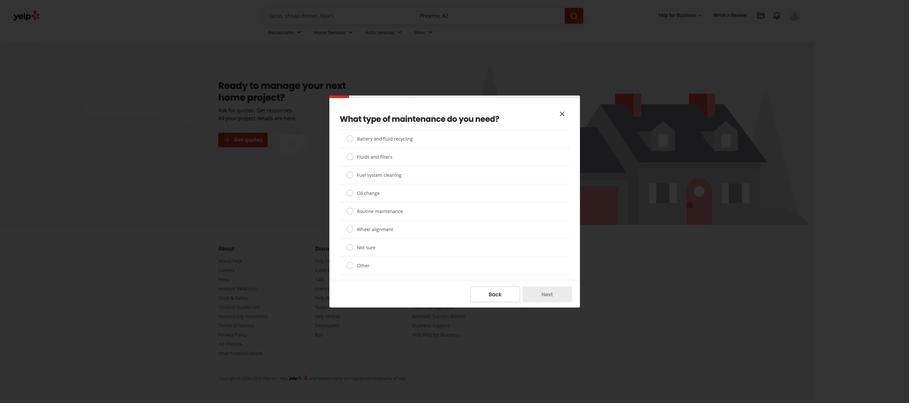 Task type: locate. For each thing, give the bounding box(es) containing it.
fluid
[[384, 136, 393, 142]]

24 chevron down v2 image inside auto services link
[[396, 29, 404, 36]]

maintenance up recycling at the left top
[[392, 114, 446, 125]]

0 vertical spatial maintenance
[[392, 114, 446, 125]]

terms
[[218, 323, 232, 329]]

business down stories
[[441, 332, 460, 339]]

1 vertical spatial are
[[344, 377, 350, 382]]

and left fluid
[[374, 136, 382, 142]]

business categories element
[[263, 24, 801, 43]]

0 vertical spatial of
[[383, 114, 391, 125]]

home
[[314, 29, 327, 36]]

ad choices link
[[218, 342, 242, 348]]

table
[[413, 305, 424, 311]]

careers link
[[218, 268, 235, 274]]

and
[[374, 136, 382, 142], [371, 154, 379, 160], [310, 377, 317, 382]]

1 vertical spatial about
[[218, 258, 232, 265]]

2 vertical spatial of
[[394, 377, 397, 382]]

choices
[[225, 342, 242, 348], [246, 351, 263, 357]]

24 chevron down v2 image inside the more link
[[427, 29, 435, 36]]

about up careers
[[218, 258, 232, 265]]

ad
[[218, 342, 224, 348]]

trust & safety link
[[218, 295, 249, 302]]

24 chevron down v2 image for auto services
[[396, 29, 404, 36]]

blog down business support link
[[423, 332, 432, 339]]

yelp for business button
[[656, 9, 706, 21]]

0 horizontal spatial choices
[[225, 342, 242, 348]]

of inside about yelp careers press investor relations trust & safety content guidelines accessibility statement terms of service privacy policy ad choices your privacy choices
[[233, 323, 238, 329]]

get inside button
[[234, 136, 243, 144]]

24 chevron down v2 image
[[347, 29, 355, 36]]

events
[[316, 286, 330, 292]]

yelp burst image
[[304, 376, 309, 382]]

2 horizontal spatial 24 chevron down v2 image
[[427, 29, 435, 36]]

get inside the ready to manage your next home project? ask for quotes. get responses. all your project details are here.
[[257, 107, 265, 114]]

fluids
[[357, 154, 370, 160]]

of up privacy policy link
[[233, 323, 238, 329]]

and right 'yelp burst' image
[[310, 377, 317, 382]]

user actions element
[[654, 8, 811, 49]]

auto services link
[[360, 24, 409, 43]]

oil change
[[357, 190, 380, 197]]

owners
[[455, 295, 472, 302]]

your right claim
[[426, 277, 436, 283]]

1 vertical spatial your
[[226, 115, 237, 122]]

project?
[[247, 91, 285, 104]]

change
[[364, 190, 380, 197]]

0 vertical spatial support
[[316, 305, 333, 311]]

2 horizontal spatial your
[[426, 277, 436, 283]]

and left filters
[[371, 154, 379, 160]]

for inside yelp for business button
[[670, 12, 676, 18]]

press
[[218, 277, 230, 283]]

services for home services
[[328, 29, 346, 36]]

about inside about yelp careers press investor relations trust & safety content guidelines accessibility statement terms of service privacy policy ad choices your privacy choices
[[218, 258, 232, 265]]

get up the details
[[257, 107, 265, 114]]

blog
[[326, 295, 335, 302], [423, 332, 432, 339]]

1 horizontal spatial blog
[[423, 332, 432, 339]]

2 vertical spatial your
[[426, 277, 436, 283]]

review
[[731, 12, 747, 18]]

0 vertical spatial get
[[257, 107, 265, 114]]

services left 24 chevron down v2 image
[[328, 29, 346, 36]]

what type of maintenance do you need? tab panel
[[340, 109, 570, 276]]

yelp,
[[279, 377, 288, 382]]

discover
[[316, 246, 338, 253]]

0 horizontal spatial blog
[[326, 295, 335, 302]]

trust
[[218, 295, 230, 302]]

wheel alignment
[[357, 227, 394, 233]]

management
[[425, 305, 454, 311]]

3 24 chevron down v2 image from the left
[[427, 29, 435, 36]]

about
[[218, 246, 235, 253], [218, 258, 232, 265]]

rss
[[316, 332, 323, 339]]

for right ask at the left top of page
[[228, 107, 236, 114]]

1 about from the top
[[218, 246, 235, 253]]

0 horizontal spatial get
[[234, 136, 243, 144]]

0 horizontal spatial support
[[316, 305, 333, 311]]

blog inside yelp project cost guides collections talk events yelp blog support yelp mobile developers rss
[[326, 295, 335, 302]]

24 chevron down v2 image right auto services
[[396, 29, 404, 36]]

0 vertical spatial about
[[218, 246, 235, 253]]

alignment
[[372, 227, 394, 233]]

1 horizontal spatial get
[[257, 107, 265, 114]]

business left 16 chevron down v2 icon
[[677, 12, 697, 18]]

auto
[[366, 29, 376, 36]]

1 vertical spatial of
[[233, 323, 238, 329]]

1 services from the left
[[328, 29, 346, 36]]

choices down policy
[[246, 351, 263, 357]]

do
[[447, 114, 458, 125]]

what type of maintenance do you need?
[[340, 114, 500, 125]]

24 chevron down v2 image for restaurants
[[296, 29, 304, 36]]

battery and fluid recycling
[[357, 136, 413, 142]]

1 horizontal spatial support
[[433, 323, 450, 329]]

2 services from the left
[[377, 29, 395, 36]]

yelp for restaurant owners link
[[413, 295, 472, 302]]

24 chevron down v2 image inside restaurants link
[[296, 29, 304, 36]]

yelp mobile link
[[316, 314, 341, 320]]

2 24 chevron down v2 image from the left
[[396, 29, 404, 36]]

maintenance up alignment
[[375, 209, 403, 215]]

what type of maintenance do you need? dialog
[[0, 0, 910, 404]]

0 horizontal spatial your
[[226, 115, 237, 122]]

0 horizontal spatial 24 chevron down v2 image
[[296, 29, 304, 36]]

details
[[257, 115, 273, 122]]

fluids and filters
[[357, 154, 393, 160]]

support down "yelp blog" 'link'
[[316, 305, 333, 311]]

business inside button
[[677, 12, 697, 18]]

your left 'next'
[[303, 80, 324, 92]]

for down business support link
[[434, 332, 440, 339]]

are right marks
[[344, 377, 350, 382]]

support down success
[[433, 323, 450, 329]]

services
[[328, 29, 346, 36], [377, 29, 395, 36]]

1 vertical spatial blog
[[423, 332, 432, 339]]

content
[[218, 305, 236, 311]]

of left yelp.
[[394, 377, 397, 382]]

copyright
[[218, 377, 236, 382]]

24 chevron down v2 image
[[296, 29, 304, 36], [396, 29, 404, 36], [427, 29, 435, 36]]

1 horizontal spatial services
[[377, 29, 395, 36]]

privacy down terms
[[218, 332, 234, 339]]

get right 24 add v2 image
[[234, 136, 243, 144]]

0 horizontal spatial of
[[233, 323, 238, 329]]

developers
[[316, 323, 340, 329]]

1 horizontal spatial your
[[303, 80, 324, 92]]

ready to manage your next home project? ask for quotes. get responses. all your project details are here.
[[218, 80, 346, 122]]

blog inside 'yelp for restaurant owners table management business success stories business support yelp blog for business'
[[423, 332, 432, 339]]

yelp logo image
[[289, 376, 302, 382]]

2 horizontal spatial of
[[394, 377, 397, 382]]

more link
[[409, 24, 440, 43]]

accessibility statement link
[[218, 314, 268, 320]]

investor relations link
[[218, 286, 257, 292]]

and for battery
[[374, 136, 382, 142]]

business up yelp blog for business link
[[413, 323, 432, 329]]

0 horizontal spatial are
[[275, 115, 283, 122]]

blog up support link
[[326, 295, 335, 302]]

choices down privacy policy link
[[225, 342, 242, 348]]

oil
[[357, 190, 363, 197]]

support
[[316, 305, 333, 311], [433, 323, 450, 329]]

1 24 chevron down v2 image from the left
[[296, 29, 304, 36]]

1 vertical spatial get
[[234, 136, 243, 144]]

services right auto
[[377, 29, 395, 36]]

24 chevron down v2 image right more
[[427, 29, 435, 36]]

0 vertical spatial and
[[374, 136, 382, 142]]

for
[[670, 12, 676, 18], [228, 107, 236, 114], [423, 295, 429, 302], [434, 332, 440, 339]]

of right type
[[383, 114, 391, 125]]

1 horizontal spatial of
[[383, 114, 391, 125]]

about up about yelp link
[[218, 246, 235, 253]]

here.
[[284, 115, 297, 122]]

2 about from the top
[[218, 258, 232, 265]]

1 vertical spatial and
[[371, 154, 379, 160]]

0 vertical spatial are
[[275, 115, 283, 122]]

support inside yelp project cost guides collections talk events yelp blog support yelp mobile developers rss
[[316, 305, 333, 311]]

careers
[[218, 268, 235, 274]]

1 horizontal spatial 24 chevron down v2 image
[[396, 29, 404, 36]]

write a review link
[[712, 9, 750, 21]]

24 chevron down v2 image right restaurants
[[296, 29, 304, 36]]

claim
[[413, 277, 425, 283]]

are down responses.
[[275, 115, 283, 122]]

1 vertical spatial support
[[433, 323, 450, 329]]

countries
[[510, 268, 535, 275]]

project
[[326, 258, 341, 265]]

relations
[[237, 286, 257, 292]]

sure
[[366, 245, 376, 251]]

your right the all
[[226, 115, 237, 122]]

copyright © 2004–2023 yelp inc. yelp,
[[218, 377, 288, 382]]

type
[[363, 114, 381, 125]]

are
[[275, 115, 283, 122], [344, 377, 350, 382]]

0 vertical spatial your
[[303, 80, 324, 92]]

next
[[542, 291, 553, 299]]

project
[[238, 115, 256, 122]]

0 vertical spatial blog
[[326, 295, 335, 302]]

2004–2023
[[242, 377, 262, 382]]

manage
[[261, 80, 301, 92]]

1 vertical spatial choices
[[246, 351, 263, 357]]

privacy down ad choices 'link'
[[230, 351, 245, 357]]

routine
[[357, 209, 374, 215]]

0 horizontal spatial services
[[328, 29, 346, 36]]

for left 16 chevron down v2 icon
[[670, 12, 676, 18]]

yelp inside about yelp careers press investor relations trust & safety content guidelines accessibility statement terms of service privacy policy ad choices your privacy choices
[[233, 258, 242, 265]]

of
[[383, 114, 391, 125], [233, 323, 238, 329], [394, 377, 397, 382]]

None search field
[[264, 8, 585, 24]]

what
[[340, 114, 362, 125]]

business
[[677, 12, 697, 18], [437, 277, 456, 283], [413, 314, 432, 320], [413, 323, 432, 329], [441, 332, 460, 339]]

press link
[[218, 277, 230, 283]]

ask
[[218, 107, 227, 114]]

notifications image
[[774, 12, 782, 20]]



Task type: vqa. For each thing, say whether or not it's contained in the screenshot.
2nd field from right
no



Task type: describe. For each thing, give the bounding box(es) containing it.
guidelines
[[237, 305, 260, 311]]

get quotes button
[[218, 133, 268, 148]]

content guidelines link
[[218, 305, 260, 311]]

,
[[302, 377, 304, 382]]

other
[[357, 263, 370, 269]]

home services link
[[309, 24, 360, 43]]

yelp blog for business link
[[413, 332, 460, 339]]

cleaning
[[384, 172, 402, 179]]

24 add v2 image
[[224, 136, 232, 144]]

1 vertical spatial privacy
[[230, 351, 245, 357]]

battery
[[357, 136, 373, 142]]

yelp blog link
[[316, 295, 335, 302]]

yelp project cost guides collections talk events yelp blog support yelp mobile developers rss
[[316, 258, 368, 339]]

search image
[[570, 12, 578, 20]]

support inside 'yelp for restaurant owners table management business success stories business support yelp blog for business'
[[433, 323, 450, 329]]

and related marks are registered trademarks of yelp.
[[309, 377, 407, 382]]

all
[[218, 115, 225, 122]]

auto services
[[366, 29, 395, 36]]

marks
[[332, 377, 343, 382]]

page
[[457, 277, 468, 283]]

business support link
[[413, 323, 450, 329]]

projects image
[[758, 12, 766, 20]]

claim your business page
[[413, 277, 468, 283]]

back
[[489, 291, 502, 299]]

24 chevron down v2 image for more
[[427, 29, 435, 36]]

restaurants
[[268, 29, 294, 36]]

get quotes
[[234, 136, 263, 144]]

more
[[414, 29, 426, 36]]

services for auto services
[[377, 29, 395, 36]]

related
[[318, 377, 331, 382]]

support link
[[316, 305, 333, 311]]

yelp for restaurant owners table management business success stories business support yelp blog for business
[[413, 295, 472, 339]]

not sure
[[357, 245, 376, 251]]

16 chevron down v2 image
[[698, 13, 704, 18]]

1 horizontal spatial choices
[[246, 351, 263, 357]]

table management link
[[413, 305, 454, 311]]

safety
[[235, 295, 249, 302]]

write
[[714, 12, 726, 18]]

0 vertical spatial privacy
[[218, 332, 234, 339]]

progress progress bar
[[330, 96, 580, 98]]

home
[[218, 91, 246, 104]]

policy
[[235, 332, 247, 339]]

for up table management link
[[423, 295, 429, 302]]

yelp for business
[[659, 12, 697, 18]]

accessibility
[[218, 314, 244, 320]]

fuel
[[357, 172, 366, 179]]

restaurant
[[430, 295, 454, 302]]

collections
[[316, 268, 339, 274]]

routine maintenance
[[357, 209, 403, 215]]

talk
[[316, 277, 324, 283]]

about for about yelp careers press investor relations trust & safety content guidelines accessibility statement terms of service privacy policy ad choices your privacy choices
[[218, 258, 232, 265]]

back button
[[471, 287, 520, 303]]

and for fluids
[[371, 154, 379, 160]]

about for about
[[218, 246, 235, 253]]

terms of service link
[[218, 323, 254, 329]]

business left page
[[437, 277, 456, 283]]

cost
[[342, 258, 352, 265]]

your
[[218, 351, 229, 357]]

business success stories link
[[413, 314, 466, 320]]

0 vertical spatial choices
[[225, 342, 242, 348]]

for inside the ready to manage your next home project? ask for quotes. get responses. all your project details are here.
[[228, 107, 236, 114]]

your privacy choices link
[[218, 351, 263, 357]]

statement
[[245, 314, 268, 320]]

business down table at the bottom of page
[[413, 314, 432, 320]]

talk link
[[316, 277, 324, 283]]

system
[[367, 172, 383, 179]]

claim your business page link
[[413, 277, 468, 283]]

yelp.
[[398, 377, 407, 382]]

recycling
[[394, 136, 413, 142]]

service
[[239, 323, 254, 329]]

trademarks
[[371, 377, 393, 382]]

rss link
[[316, 332, 323, 339]]

1 horizontal spatial are
[[344, 377, 350, 382]]

filters
[[380, 154, 393, 160]]

about yelp link
[[218, 258, 242, 265]]

inc.
[[272, 377, 278, 382]]

registered
[[351, 377, 370, 382]]

next button
[[523, 287, 572, 303]]

ready
[[218, 80, 248, 92]]

of inside "tab panel"
[[383, 114, 391, 125]]

1 vertical spatial maintenance
[[375, 209, 403, 215]]

home services
[[314, 29, 346, 36]]

guides
[[353, 258, 368, 265]]

need?
[[476, 114, 500, 125]]

yelp inside button
[[659, 12, 669, 18]]

investor
[[218, 286, 236, 292]]

a
[[728, 12, 730, 18]]

mobile
[[326, 314, 341, 320]]

not
[[357, 245, 365, 251]]

privacy policy link
[[218, 332, 247, 339]]

are inside the ready to manage your next home project? ask for quotes. get responses. all your project details are here.
[[275, 115, 283, 122]]

2 vertical spatial and
[[310, 377, 317, 382]]

about yelp careers press investor relations trust & safety content guidelines accessibility statement terms of service privacy policy ad choices your privacy choices
[[218, 258, 268, 357]]

close image
[[559, 110, 567, 118]]

events link
[[316, 286, 330, 292]]

quotes
[[245, 136, 263, 144]]



